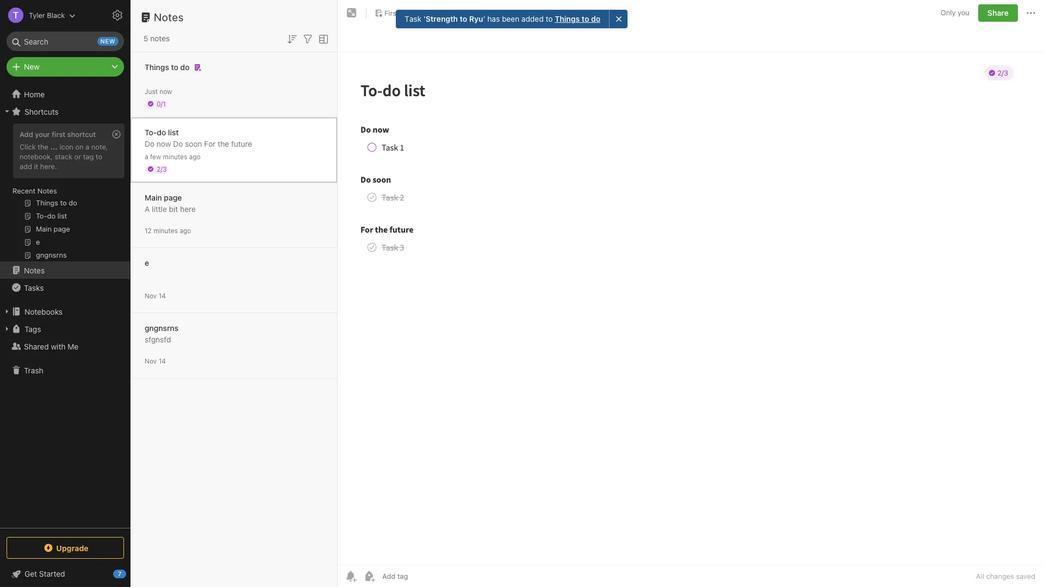 Task type: locate. For each thing, give the bounding box(es) containing it.
a inside icon on a note, notebook, stack or tag to add it here.
[[85, 142, 89, 151]]

do down to-
[[145, 139, 155, 148]]

0 vertical spatial do
[[591, 14, 600, 23]]

1 vertical spatial minutes
[[153, 226, 178, 235]]

0 vertical spatial nov
[[145, 292, 157, 300]]

shortcuts button
[[0, 103, 130, 120]]

More actions field
[[1025, 4, 1038, 22]]

a right on
[[85, 142, 89, 151]]

1 horizontal spatial do
[[173, 139, 183, 148]]

shared with me
[[24, 342, 78, 351]]

minutes right 12
[[153, 226, 178, 235]]

tasks button
[[0, 279, 130, 296]]

for
[[204, 139, 216, 148]]

0 horizontal spatial the
[[38, 142, 48, 151]]

0 vertical spatial a
[[85, 142, 89, 151]]

get
[[24, 569, 37, 579]]

has
[[487, 14, 500, 23]]

recent
[[13, 187, 36, 195]]

the left ...
[[38, 142, 48, 151]]

Add tag field
[[381, 572, 463, 581]]

do
[[145, 139, 155, 148], [173, 139, 183, 148]]

1 vertical spatial nov 14
[[145, 357, 166, 365]]

started
[[39, 569, 65, 579]]

ago down 'here'
[[180, 226, 191, 235]]

or
[[74, 152, 81, 161]]

things up just now at the left top
[[145, 62, 169, 72]]

ago down soon
[[189, 153, 201, 161]]

nov down e
[[145, 292, 157, 300]]

task
[[404, 14, 421, 23]]

14 up gngnsrns
[[159, 292, 166, 300]]

do down list
[[173, 139, 183, 148]]

icon
[[60, 142, 73, 151]]

a inside note list element
[[145, 153, 148, 161]]

now down list
[[157, 139, 171, 148]]

notes up tasks
[[24, 266, 45, 275]]

upgrade
[[56, 544, 88, 553]]

things to do link
[[555, 14, 600, 24]]

1 do from the left
[[145, 139, 155, 148]]

nov 14 up gngnsrns
[[145, 292, 166, 300]]

0 horizontal spatial do
[[145, 139, 155, 148]]

the
[[218, 139, 229, 148], [38, 142, 48, 151]]

only
[[941, 8, 956, 17]]

tree containing home
[[0, 85, 131, 527]]

0 horizontal spatial a
[[85, 142, 89, 151]]

with
[[51, 342, 66, 351]]

group containing add your first shortcut
[[0, 120, 130, 266]]

notebook
[[401, 8, 433, 17]]

here
[[180, 204, 196, 213]]

1 vertical spatial now
[[157, 139, 171, 148]]

1 horizontal spatial do
[[180, 62, 190, 72]]

notes
[[154, 11, 184, 23], [37, 187, 57, 195], [24, 266, 45, 275]]

View options field
[[314, 32, 330, 46]]

0 vertical spatial notes
[[154, 11, 184, 23]]

1 nov from the top
[[145, 292, 157, 300]]

notes right the recent
[[37, 187, 57, 195]]

now up 0/1
[[160, 87, 172, 95]]

a left few
[[145, 153, 148, 161]]

click
[[20, 142, 36, 151]]

0 vertical spatial nov 14
[[145, 292, 166, 300]]

1 horizontal spatial things
[[555, 14, 580, 23]]

tasks
[[24, 283, 44, 292]]

sfgnsfd
[[145, 335, 171, 344]]

group
[[0, 120, 130, 266]]

minutes up "2/3" at the left of the page
[[163, 153, 187, 161]]

tree
[[0, 85, 131, 527]]

1 horizontal spatial '
[[483, 14, 485, 23]]

minutes
[[163, 153, 187, 161], [153, 226, 178, 235]]

just
[[145, 87, 158, 95]]

1 vertical spatial a
[[145, 153, 148, 161]]

now
[[160, 87, 172, 95], [157, 139, 171, 148]]

note list element
[[131, 0, 338, 587]]

things inside note list element
[[145, 62, 169, 72]]

to inside icon on a note, notebook, stack or tag to add it here.
[[96, 152, 102, 161]]

1 vertical spatial nov
[[145, 357, 157, 365]]

14 down sfgnsfd
[[159, 357, 166, 365]]

2 horizontal spatial do
[[591, 14, 600, 23]]

' right task
[[423, 14, 425, 23]]

to
[[460, 14, 467, 23], [546, 14, 553, 23], [582, 14, 589, 23], [171, 62, 178, 72], [96, 152, 102, 161]]

1 horizontal spatial the
[[218, 139, 229, 148]]

nov down sfgnsfd
[[145, 357, 157, 365]]

home
[[24, 89, 45, 99]]

1 vertical spatial things
[[145, 62, 169, 72]]

main page
[[145, 193, 182, 202]]

add tag image
[[363, 570, 376, 583]]

all
[[976, 572, 984, 581]]

expand tags image
[[3, 325, 11, 333]]

2 nov 14 from the top
[[145, 357, 166, 365]]

'
[[423, 14, 425, 23], [483, 14, 485, 23]]

bit
[[169, 204, 178, 213]]

new
[[24, 62, 40, 71]]

5
[[144, 34, 148, 43]]

1 vertical spatial 14
[[159, 357, 166, 365]]

a
[[85, 142, 89, 151], [145, 153, 148, 161]]

2 vertical spatial do
[[157, 128, 166, 137]]

do
[[591, 14, 600, 23], [180, 62, 190, 72], [157, 128, 166, 137]]

0 horizontal spatial things
[[145, 62, 169, 72]]

5 notes
[[144, 34, 170, 43]]

things right "added"
[[555, 14, 580, 23]]

gngnsrns
[[145, 323, 178, 333]]

notebook,
[[20, 152, 53, 161]]

first notebook
[[384, 8, 433, 17]]

the right 'for' on the left top of page
[[218, 139, 229, 148]]

notebooks link
[[0, 303, 130, 320]]

shortcut
[[67, 130, 96, 139]]

nov
[[145, 292, 157, 300], [145, 357, 157, 365]]

nov 14 down sfgnsfd
[[145, 357, 166, 365]]

0 horizontal spatial do
[[157, 128, 166, 137]]

first
[[384, 8, 399, 17]]

things
[[555, 14, 580, 23], [145, 62, 169, 72]]

1 horizontal spatial a
[[145, 153, 148, 161]]

tags
[[24, 324, 41, 334]]

do inside to-do list do now do soon for the future
[[157, 128, 166, 137]]

' left has
[[483, 14, 485, 23]]

notes up notes on the top of page
[[154, 11, 184, 23]]

0 horizontal spatial '
[[423, 14, 425, 23]]

0 vertical spatial 14
[[159, 292, 166, 300]]

nov 14
[[145, 292, 166, 300], [145, 357, 166, 365]]

Add filters field
[[301, 32, 314, 46]]

shared
[[24, 342, 49, 351]]

task ' strength to ryu ' has been added to things to do
[[404, 14, 600, 23]]

Account field
[[0, 4, 76, 26]]

new
[[100, 38, 115, 45]]

upgrade button
[[7, 537, 124, 559]]

add a reminder image
[[344, 570, 357, 583]]

me
[[68, 342, 78, 351]]



Task type: describe. For each thing, give the bounding box(es) containing it.
stack
[[55, 152, 72, 161]]

first
[[52, 130, 65, 139]]

tag
[[83, 152, 94, 161]]

page
[[164, 193, 182, 202]]

shared with me link
[[0, 338, 130, 355]]

icon on a note, notebook, stack or tag to add it here.
[[20, 142, 108, 171]]

0 vertical spatial things
[[555, 14, 580, 23]]

things to do
[[145, 62, 190, 72]]

to inside note list element
[[171, 62, 178, 72]]

added
[[521, 14, 543, 23]]

7
[[118, 570, 121, 578]]

Help and Learning task checklist field
[[0, 566, 131, 583]]

new search field
[[14, 32, 119, 51]]

2/3
[[157, 165, 167, 173]]

0/1
[[157, 100, 166, 108]]

just now
[[145, 87, 172, 95]]

notes inside note list element
[[154, 11, 184, 23]]

shortcuts
[[24, 107, 59, 116]]

add filters image
[[301, 33, 314, 46]]

your
[[35, 130, 50, 139]]

here.
[[40, 162, 57, 171]]

list
[[168, 128, 179, 137]]

notes
[[150, 34, 170, 43]]

Search text field
[[14, 32, 116, 51]]

1 ' from the left
[[423, 14, 425, 23]]

Sort options field
[[285, 32, 299, 46]]

strength
[[425, 14, 458, 23]]

notes link
[[0, 262, 130, 279]]

trash
[[24, 366, 43, 375]]

recent notes
[[13, 187, 57, 195]]

add your first shortcut
[[20, 130, 96, 139]]

the inside to-do list do now do soon for the future
[[218, 139, 229, 148]]

new button
[[7, 57, 124, 77]]

future
[[231, 139, 252, 148]]

a few minutes ago
[[145, 153, 201, 161]]

Note Editor text field
[[338, 52, 1044, 565]]

12 minutes ago
[[145, 226, 191, 235]]

get started
[[24, 569, 65, 579]]

notebooks
[[24, 307, 63, 316]]

ryu
[[469, 14, 483, 23]]

trash link
[[0, 362, 130, 379]]

...
[[50, 142, 58, 151]]

12
[[145, 226, 152, 235]]

more actions image
[[1025, 7, 1038, 20]]

expand notebooks image
[[3, 307, 11, 316]]

little
[[152, 204, 167, 213]]

add
[[20, 162, 32, 171]]

1 14 from the top
[[159, 292, 166, 300]]

expand note image
[[345, 7, 358, 20]]

note window element
[[338, 0, 1044, 587]]

2 14 from the top
[[159, 357, 166, 365]]

now inside to-do list do now do soon for the future
[[157, 139, 171, 148]]

all changes saved
[[976, 572, 1035, 581]]

tags button
[[0, 320, 130, 338]]

click to collapse image
[[126, 567, 135, 580]]

note,
[[91, 142, 108, 151]]

e
[[145, 258, 149, 267]]

0 vertical spatial now
[[160, 87, 172, 95]]

only you
[[941, 8, 970, 17]]

0 vertical spatial ago
[[189, 153, 201, 161]]

first notebook button
[[371, 5, 437, 21]]

1 vertical spatial notes
[[37, 187, 57, 195]]

2 ' from the left
[[483, 14, 485, 23]]

saved
[[1016, 572, 1035, 581]]

click the ...
[[20, 142, 58, 151]]

it
[[34, 162, 38, 171]]

tyler
[[29, 11, 45, 19]]

soon
[[185, 139, 202, 148]]

been
[[502, 14, 519, 23]]

main
[[145, 193, 162, 202]]

add
[[20, 130, 33, 139]]

to-do list do now do soon for the future
[[145, 128, 252, 148]]

share button
[[978, 4, 1018, 22]]

a
[[145, 204, 150, 213]]

changes
[[986, 572, 1014, 581]]

2 nov from the top
[[145, 357, 157, 365]]

1 nov 14 from the top
[[145, 292, 166, 300]]

a little bit here
[[145, 204, 196, 213]]

1 vertical spatial do
[[180, 62, 190, 72]]

tyler black
[[29, 11, 65, 19]]

share
[[987, 8, 1009, 17]]

2 do from the left
[[173, 139, 183, 148]]

1 vertical spatial ago
[[180, 226, 191, 235]]

few
[[150, 153, 161, 161]]

settings image
[[111, 9, 124, 22]]

on
[[75, 142, 84, 151]]

black
[[47, 11, 65, 19]]

0 vertical spatial minutes
[[163, 153, 187, 161]]

to-
[[145, 128, 157, 137]]

you
[[958, 8, 970, 17]]

home link
[[0, 85, 131, 103]]

2 vertical spatial notes
[[24, 266, 45, 275]]



Task type: vqa. For each thing, say whether or not it's contained in the screenshot.
Tags
yes



